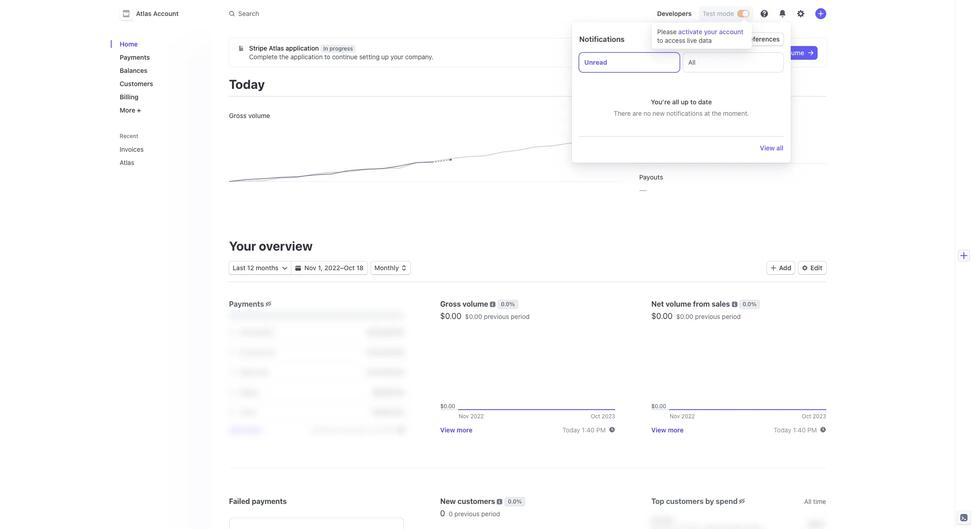 Task type: vqa. For each thing, say whether or not it's contained in the screenshot.
right PM
yes



Task type: locate. For each thing, give the bounding box(es) containing it.
1:40 for gross volume
[[582, 426, 595, 434]]

invoices link
[[116, 142, 191, 157]]

all time
[[805, 498, 826, 505]]

view for third view more link from right
[[229, 426, 244, 434]]

toolbar
[[767, 262, 826, 274]]

usd balance
[[639, 112, 678, 119]]

atlas for atlas account
[[136, 10, 152, 17]]

0 vertical spatial the
[[279, 53, 289, 61]]

2 horizontal spatial view more
[[652, 426, 684, 434]]

1 customers from the left
[[458, 497, 495, 506]]

view more link for net volume from sales
[[652, 426, 684, 434]]

invoices
[[120, 145, 144, 153]]

pm
[[597, 426, 606, 434], [808, 426, 817, 434]]

settings image
[[797, 10, 805, 17]]

2 horizontal spatial volume
[[666, 300, 692, 308]]

figure
[[229, 136, 621, 182], [229, 136, 621, 182]]

3 view more from the left
[[652, 426, 684, 434]]

0 horizontal spatial atlas
[[120, 159, 134, 166]]

svg image left "nov"
[[295, 265, 301, 271]]

$15,000.00
[[367, 368, 404, 376]]

0 horizontal spatial volume
[[248, 112, 270, 119]]

1 vertical spatial svg image
[[295, 265, 301, 271]]

today 1:40 pm
[[563, 426, 606, 434], [774, 426, 817, 434]]

1 horizontal spatial atlas
[[136, 10, 152, 17]]

2 pm from the left
[[808, 426, 817, 434]]

all down live
[[688, 58, 696, 66]]

atlas down invoices
[[120, 159, 134, 166]]

1 horizontal spatial all
[[805, 498, 812, 505]]

hidden image right spend
[[740, 499, 745, 504]]

1 vertical spatial svg image
[[282, 265, 288, 271]]

0 horizontal spatial svg image
[[282, 265, 288, 271]]

0 horizontal spatial 1:40
[[582, 426, 595, 434]]

info image
[[490, 302, 496, 307], [732, 302, 737, 307]]

home
[[120, 40, 138, 48]]

atlas inside recent element
[[120, 159, 134, 166]]

all for you're
[[672, 98, 679, 106]]

balances
[[120, 67, 147, 74]]

payments down 12 at the left
[[229, 300, 264, 308]]

2 horizontal spatial more
[[668, 426, 684, 434]]

0 horizontal spatial 0
[[440, 509, 445, 518]]

1 horizontal spatial payments
[[229, 300, 264, 308]]

0 vertical spatial payments
[[120, 53, 150, 61]]

all inside button
[[688, 58, 696, 66]]

1 horizontal spatial svg image
[[808, 50, 814, 56]]

2 1:40 from the left
[[793, 426, 806, 434]]

$0.00
[[440, 311, 462, 321], [652, 311, 673, 321], [465, 313, 482, 321], [677, 313, 694, 321]]

0 horizontal spatial today 1:40 pm
[[563, 426, 606, 434]]

top
[[652, 497, 665, 506]]

1 horizontal spatial volume
[[463, 300, 488, 308]]

period inside 0 0 previous period
[[481, 510, 500, 518]]

1 vertical spatial application
[[291, 53, 323, 61]]

period for net volume from sales
[[722, 313, 741, 321]]

2 $5000.00 from the top
[[373, 408, 404, 416]]

svg image right resume
[[808, 50, 814, 56]]

the right at
[[712, 109, 722, 117]]

payments
[[120, 53, 150, 61], [229, 300, 264, 308]]

hidden image
[[266, 301, 271, 307], [740, 499, 745, 504]]

2 info image from the left
[[732, 302, 737, 307]]

0 horizontal spatial $0.00 $0.00 previous period
[[440, 311, 530, 321]]

0 horizontal spatial your
[[391, 53, 404, 61]]

payments inside payments link
[[120, 53, 150, 61]]

svg image for resume
[[808, 50, 814, 56]]

0 horizontal spatial info image
[[490, 302, 496, 307]]

1 horizontal spatial up
[[681, 98, 689, 106]]

view
[[727, 35, 742, 43], [760, 144, 775, 152], [229, 426, 244, 434], [440, 426, 455, 434], [652, 426, 667, 434]]

add
[[779, 264, 792, 272]]

2 vertical spatial to
[[691, 98, 697, 106]]

1 vertical spatial your
[[391, 53, 404, 61]]

view more link
[[229, 426, 261, 434], [440, 426, 473, 434], [652, 426, 684, 434]]

1 horizontal spatial more
[[457, 426, 473, 434]]

1 1:40 from the left
[[582, 426, 595, 434]]

all for all
[[688, 58, 696, 66]]

1 vertical spatial up
[[681, 98, 689, 106]]

to left date
[[691, 98, 697, 106]]

all left time
[[805, 498, 812, 505]]

previous inside 0 0 previous period
[[455, 510, 480, 518]]

0 horizontal spatial hidden image
[[266, 301, 271, 307]]

the inside stripe atlas application in progress complete the application to continue setting up your company.
[[279, 53, 289, 61]]

to
[[657, 36, 663, 44], [325, 53, 330, 61], [691, 98, 697, 106]]

unread button
[[580, 53, 680, 72]]

3 view more link from the left
[[652, 426, 684, 434]]

pm for gross volume
[[597, 426, 606, 434]]

0 vertical spatial hidden image
[[266, 301, 271, 307]]

2 horizontal spatial to
[[691, 98, 697, 106]]

1 today 1:40 pm from the left
[[563, 426, 606, 434]]

2 horizontal spatial today
[[774, 426, 792, 434]]

atlas left 'account'
[[136, 10, 152, 17]]

0 0 previous period
[[440, 509, 500, 518]]

svg image inside last 12 months popup button
[[282, 265, 288, 271]]

0 horizontal spatial pm
[[597, 426, 606, 434]]

gross volume
[[229, 112, 270, 119], [440, 300, 488, 308]]

1 horizontal spatial your
[[704, 28, 718, 36]]

0.0% for net volume from sales
[[743, 301, 757, 308]]

1 horizontal spatial pm
[[808, 426, 817, 434]]

continue
[[332, 53, 358, 61]]

to down in
[[325, 53, 330, 61]]

last 12 months
[[233, 264, 279, 272]]

0 vertical spatial svg image
[[238, 46, 244, 51]]

volume for gross volume's info icon
[[463, 300, 488, 308]]

customers up 0 0 previous period
[[458, 497, 495, 506]]

setting
[[359, 53, 380, 61]]

1 horizontal spatial 1:40
[[793, 426, 806, 434]]

1 horizontal spatial svg image
[[295, 265, 301, 271]]

svg image left stripe
[[238, 46, 244, 51]]

activate
[[679, 28, 703, 36]]

2 view more from the left
[[440, 426, 473, 434]]

1 vertical spatial $5000.00
[[373, 408, 404, 416]]

edit button
[[799, 262, 826, 274]]

1 horizontal spatial to
[[657, 36, 663, 44]]

all
[[672, 98, 679, 106], [777, 144, 784, 152]]

1 horizontal spatial 0
[[449, 510, 453, 518]]

0 vertical spatial up
[[381, 53, 389, 61]]

billing link
[[116, 89, 204, 104]]

Search search field
[[224, 5, 481, 22]]

0 horizontal spatial the
[[279, 53, 289, 61]]

0 vertical spatial $5000.00
[[373, 388, 404, 396]]

atlas inside button
[[136, 10, 152, 17]]

1 view more link from the left
[[229, 426, 261, 434]]

more +
[[120, 106, 141, 114]]

hidden image down months
[[266, 301, 271, 307]]

0 horizontal spatial all
[[688, 58, 696, 66]]

3 more from the left
[[668, 426, 684, 434]]

customers left "by"
[[666, 497, 704, 506]]

2 horizontal spatial period
[[722, 313, 741, 321]]

no
[[644, 109, 651, 117]]

1 horizontal spatial period
[[511, 313, 530, 321]]

1 vertical spatial to
[[325, 53, 330, 61]]

0 vertical spatial gross
[[229, 112, 247, 119]]

1 $0.00 $0.00 previous period from the left
[[440, 311, 530, 321]]

0 horizontal spatial more
[[246, 426, 261, 434]]

0 vertical spatial application
[[286, 44, 319, 52]]

atlas
[[136, 10, 152, 17], [269, 44, 284, 52], [120, 159, 134, 166]]

1 horizontal spatial the
[[712, 109, 722, 117]]

0 horizontal spatial up
[[381, 53, 389, 61]]

application left continue
[[291, 53, 323, 61]]

data
[[699, 36, 712, 44]]

2 vertical spatial atlas
[[120, 159, 134, 166]]

all
[[688, 58, 696, 66], [805, 498, 812, 505]]

1 horizontal spatial view more
[[440, 426, 473, 434]]

0 vertical spatial your
[[704, 28, 718, 36]]

stripe
[[249, 44, 267, 52]]

billing
[[120, 93, 139, 101]]

up
[[381, 53, 389, 61], [681, 98, 689, 106]]

add button
[[767, 262, 795, 274]]

customers
[[458, 497, 495, 506], [666, 497, 704, 506]]

up up notifications
[[681, 98, 689, 106]]

2 customers from the left
[[666, 497, 704, 506]]

the
[[279, 53, 289, 61], [712, 109, 722, 117]]

1 horizontal spatial hidden image
[[740, 499, 745, 504]]

0 horizontal spatial all
[[672, 98, 679, 106]]

view more for gross volume
[[440, 426, 473, 434]]

toolbar containing add
[[767, 262, 826, 274]]

company.
[[405, 53, 434, 61]]

1 vertical spatial atlas
[[269, 44, 284, 52]]

svg image
[[238, 46, 244, 51], [295, 265, 301, 271]]

the right complete
[[279, 53, 289, 61]]

1 vertical spatial payments
[[229, 300, 264, 308]]

all for all time
[[805, 498, 812, 505]]

1 info image from the left
[[490, 302, 496, 307]]

2 more from the left
[[457, 426, 473, 434]]

all inside you're all up to date there are no new notifications at the moment.
[[672, 98, 679, 106]]

1 vertical spatial gross
[[440, 300, 461, 308]]

account
[[719, 28, 744, 36]]

application left in
[[286, 44, 319, 52]]

1 vertical spatial the
[[712, 109, 722, 117]]

$5000.00
[[373, 388, 404, 396], [373, 408, 404, 416]]

0 vertical spatial to
[[657, 36, 663, 44]]

1 horizontal spatial view more link
[[440, 426, 473, 434]]

0 horizontal spatial period
[[481, 510, 500, 518]]

up inside stripe atlas application in progress complete the application to continue setting up your company.
[[381, 53, 389, 61]]

the inside you're all up to date there are no new notifications at the moment.
[[712, 109, 722, 117]]

1 vertical spatial hidden image
[[740, 499, 745, 504]]

today
[[229, 77, 265, 92], [563, 426, 580, 434], [774, 426, 792, 434]]

svg image
[[808, 50, 814, 56], [282, 265, 288, 271]]

2 $0.00 $0.00 previous period from the left
[[652, 311, 741, 321]]

1 horizontal spatial gross
[[440, 300, 461, 308]]

0 horizontal spatial to
[[325, 53, 330, 61]]

0 horizontal spatial gross volume
[[229, 112, 270, 119]]

there
[[614, 109, 631, 117]]

your left company.
[[391, 53, 404, 61]]

your
[[229, 238, 256, 254]]

0 horizontal spatial view more link
[[229, 426, 261, 434]]

1 horizontal spatial previous
[[484, 313, 509, 321]]

help image
[[761, 10, 768, 17]]

home link
[[116, 36, 204, 52]]

$25,000.00
[[367, 328, 404, 336]]

1:40
[[582, 426, 595, 434], [793, 426, 806, 434]]

1 vertical spatial all
[[805, 498, 812, 505]]

1 horizontal spatial today 1:40 pm
[[774, 426, 817, 434]]

0.0%
[[501, 301, 515, 308], [743, 301, 757, 308], [508, 498, 522, 505]]

2 horizontal spatial previous
[[695, 313, 721, 321]]

recent navigation links element
[[111, 132, 211, 170]]

your inside please activate your account to access live data
[[704, 28, 718, 36]]

tab list containing unread
[[580, 53, 784, 72]]

your
[[704, 28, 718, 36], [391, 53, 404, 61]]

0 vertical spatial all
[[672, 98, 679, 106]]

2 today 1:40 pm from the left
[[774, 426, 817, 434]]

1 pm from the left
[[597, 426, 606, 434]]

1 horizontal spatial $0.00 $0.00 previous period
[[652, 311, 741, 321]]

1 vertical spatial gross volume
[[440, 300, 488, 308]]

from
[[693, 300, 710, 308]]

0 vertical spatial all
[[688, 58, 696, 66]]

all button
[[683, 53, 784, 72]]

tab list
[[580, 53, 784, 72]]

0 horizontal spatial customers
[[458, 497, 495, 506]]

today for gross volume
[[563, 426, 580, 434]]

0 vertical spatial svg image
[[808, 50, 814, 56]]

customers for new
[[458, 497, 495, 506]]

up right setting on the left top
[[381, 53, 389, 61]]

1 horizontal spatial today
[[563, 426, 580, 434]]

$0.00 $0.00 previous period
[[440, 311, 530, 321], [652, 311, 741, 321]]

0 vertical spatial gross volume
[[229, 112, 270, 119]]

top customers by spend
[[652, 497, 738, 506]]

volume
[[248, 112, 270, 119], [463, 300, 488, 308], [666, 300, 692, 308]]

period for gross volume
[[511, 313, 530, 321]]

overview
[[259, 238, 313, 254]]

to down please
[[657, 36, 663, 44]]

svg image inside resume link
[[808, 50, 814, 56]]

you're all up to date there are no new notifications at the moment.
[[614, 98, 749, 117]]

1 view more from the left
[[229, 426, 261, 434]]

today for net volume from sales
[[774, 426, 792, 434]]

0 horizontal spatial payments
[[120, 53, 150, 61]]

0 horizontal spatial previous
[[455, 510, 480, 518]]

atlas up complete
[[269, 44, 284, 52]]

$0.00 $0.00 previous period for net volume from sales
[[652, 311, 741, 321]]

1 horizontal spatial all
[[777, 144, 784, 152]]

1 horizontal spatial info image
[[732, 302, 737, 307]]

1 vertical spatial all
[[777, 144, 784, 152]]

info image for net volume from sales
[[732, 302, 737, 307]]

0
[[440, 509, 445, 518], [449, 510, 453, 518]]

time
[[814, 498, 826, 505]]

info image for gross volume
[[490, 302, 496, 307]]

view for gross volume view more link
[[440, 426, 455, 434]]

your up data
[[704, 28, 718, 36]]

edit
[[811, 264, 823, 272]]

payments up balances
[[120, 53, 150, 61]]

0 horizontal spatial view more
[[229, 426, 261, 434]]

2 horizontal spatial view more link
[[652, 426, 684, 434]]

today 1:40 pm for net volume from sales
[[774, 426, 817, 434]]

2 view more link from the left
[[440, 426, 473, 434]]

0 horizontal spatial gross
[[229, 112, 247, 119]]

0 vertical spatial atlas
[[136, 10, 152, 17]]

1 horizontal spatial gross volume
[[440, 300, 488, 308]]

svg image right months
[[282, 265, 288, 271]]

1 horizontal spatial customers
[[666, 497, 704, 506]]

2 horizontal spatial atlas
[[269, 44, 284, 52]]

your overview
[[229, 238, 313, 254]]

your inside stripe atlas application in progress complete the application to continue setting up your company.
[[391, 53, 404, 61]]

period
[[511, 313, 530, 321], [722, 313, 741, 321], [481, 510, 500, 518]]



Task type: describe. For each thing, give the bounding box(es) containing it.
atlas link
[[116, 155, 191, 170]]

usd
[[639, 112, 653, 119]]

payouts —
[[639, 173, 663, 195]]

previous for new customers
[[455, 510, 480, 518]]

all for view
[[777, 144, 784, 152]]

failed
[[229, 497, 250, 506]]

1 $5000.00 from the top
[[373, 388, 404, 396]]

2022
[[325, 264, 340, 272]]

payments grid
[[229, 322, 404, 423]]

up inside you're all up to date there are no new notifications at the moment.
[[681, 98, 689, 106]]

1,
[[318, 264, 323, 272]]

view preferences link
[[723, 33, 784, 46]]

last 12 months button
[[229, 262, 291, 274]]

period for new customers
[[481, 510, 500, 518]]

preferences
[[743, 35, 780, 43]]

view more for net volume from sales
[[652, 426, 684, 434]]

months
[[256, 264, 279, 272]]

core navigation links element
[[116, 36, 204, 118]]

—
[[639, 185, 647, 195]]

view preferences
[[727, 35, 780, 43]]

0.0% for gross volume
[[501, 301, 515, 308]]

activate your account link
[[679, 28, 744, 36]]

access
[[665, 36, 686, 44]]

resume link
[[777, 47, 817, 59]]

view all
[[760, 144, 784, 152]]

$0.00 $0.00 previous period for gross volume
[[440, 311, 530, 321]]

0 horizontal spatial today
[[229, 77, 265, 92]]

$22,000.00
[[367, 348, 404, 356]]

Search text field
[[224, 5, 481, 22]]

live
[[687, 36, 697, 44]]

notifications
[[580, 35, 625, 43]]

0 inside 0 0 previous period
[[449, 510, 453, 518]]

atlas account button
[[120, 7, 188, 20]]

atlas account
[[136, 10, 179, 17]]

atlas inside stripe atlas application in progress complete the application to continue setting up your company.
[[269, 44, 284, 52]]

developers link
[[654, 6, 696, 21]]

svg image for last 12 months
[[282, 265, 288, 271]]

sales
[[712, 300, 730, 308]]

by
[[706, 497, 714, 506]]

net
[[652, 300, 664, 308]]

balances link
[[116, 63, 204, 78]]

more for net volume from sales
[[668, 426, 684, 434]]

info image
[[497, 499, 503, 505]]

nov
[[305, 264, 316, 272]]

search
[[238, 10, 259, 17]]

oct
[[344, 264, 355, 272]]

hidden image for payments
[[266, 301, 271, 307]]

recent
[[120, 133, 138, 140]]

0 horizontal spatial svg image
[[238, 46, 244, 51]]

failed payments
[[229, 497, 287, 506]]

nov 1, 2022 – oct 18
[[305, 264, 364, 272]]

developers
[[657, 10, 692, 17]]

to inside you're all up to date there are no new notifications at the moment.
[[691, 98, 697, 106]]

customers link
[[116, 76, 204, 91]]

volume for net volume from sales info icon
[[666, 300, 692, 308]]

progress
[[330, 45, 353, 52]]

1 more from the left
[[246, 426, 261, 434]]

customers
[[120, 80, 153, 88]]

unread
[[585, 58, 607, 66]]

12
[[247, 264, 254, 272]]

more for gross volume
[[457, 426, 473, 434]]

date
[[698, 98, 712, 106]]

are
[[633, 109, 642, 117]]

+
[[137, 106, 141, 114]]

please activate your account to access live data
[[657, 28, 744, 44]]

previous for gross volume
[[484, 313, 509, 321]]

–
[[340, 264, 344, 272]]

payments link
[[116, 50, 204, 65]]

to inside please activate your account to access live data
[[657, 36, 663, 44]]

resume
[[780, 49, 805, 57]]

view for view more link corresponding to net volume from sales
[[652, 426, 667, 434]]

view all link
[[760, 144, 784, 152]]

please
[[657, 28, 677, 36]]

account
[[153, 10, 179, 17]]

view more link for gross volume
[[440, 426, 473, 434]]

moment.
[[723, 109, 749, 117]]

18
[[357, 264, 364, 272]]

net volume from sales
[[652, 300, 730, 308]]

pm for net volume from sales
[[808, 426, 817, 434]]

customers for top
[[666, 497, 704, 506]]

to inside stripe atlas application in progress complete the application to continue setting up your company.
[[325, 53, 330, 61]]

last
[[233, 264, 246, 272]]

in
[[323, 45, 328, 52]]

new
[[653, 109, 665, 117]]

more
[[120, 106, 135, 114]]

you're
[[651, 98, 671, 106]]

test mode
[[703, 10, 734, 17]]

recent element
[[111, 142, 211, 170]]

notifications
[[667, 109, 703, 117]]

payouts
[[639, 173, 663, 181]]

stripe atlas application in progress complete the application to continue setting up your company.
[[249, 44, 434, 61]]

complete
[[249, 53, 278, 61]]

1:40 for net volume from sales
[[793, 426, 806, 434]]

at
[[705, 109, 710, 117]]

new
[[440, 497, 456, 506]]

payments
[[252, 497, 287, 506]]

test
[[703, 10, 716, 17]]

mode
[[717, 10, 734, 17]]

0.0% for new customers
[[508, 498, 522, 505]]

today 1:40 pm for gross volume
[[563, 426, 606, 434]]

hidden image for top customers by spend
[[740, 499, 745, 504]]

previous for net volume from sales
[[695, 313, 721, 321]]

balance
[[655, 112, 678, 119]]

new customers
[[440, 497, 495, 506]]

atlas for atlas link
[[120, 159, 134, 166]]



